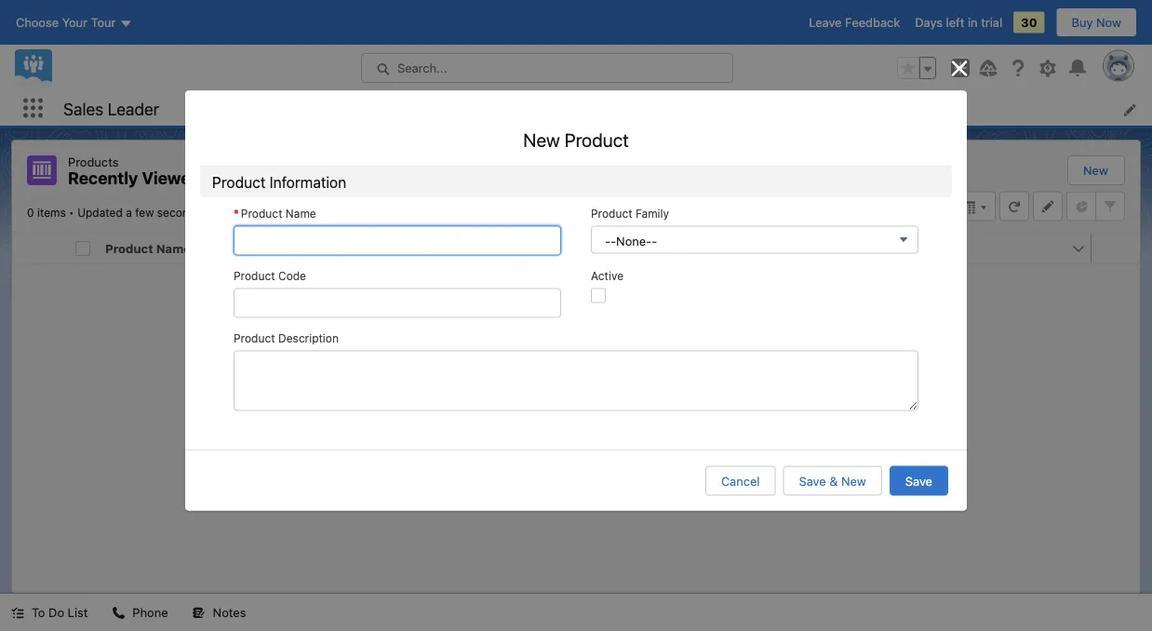 Task type: locate. For each thing, give the bounding box(es) containing it.
1 text default image from the left
[[11, 607, 24, 620]]

list view controls image
[[911, 191, 952, 221]]

save inside button
[[906, 474, 933, 488]]

new for new product
[[524, 129, 560, 150]]

product inside product code button
[[354, 241, 402, 255]]

0 horizontal spatial name
[[156, 241, 191, 255]]

0 vertical spatial new
[[524, 129, 560, 150]]

description
[[654, 241, 723, 255], [279, 332, 339, 345]]

1 save from the left
[[800, 474, 827, 488]]

None text field
[[234, 226, 562, 256]]

action image
[[1092, 233, 1141, 263]]

0 items • updated a few seconds ago
[[27, 206, 224, 219]]

-
[[605, 234, 611, 248], [611, 234, 617, 248], [652, 234, 658, 248]]

1 horizontal spatial products
[[593, 397, 644, 411]]

0 vertical spatial name
[[286, 207, 316, 220]]

days left in trial
[[916, 15, 1003, 29]]

1 horizontal spatial new
[[842, 474, 867, 488]]

group
[[898, 57, 937, 79]]

text default image inside the 'to do list' 'button'
[[11, 607, 24, 620]]

0 vertical spatial code
[[405, 241, 436, 255]]

save for save & new
[[800, 474, 827, 488]]

cell
[[68, 233, 98, 264]]

save
[[800, 474, 827, 488], [906, 474, 933, 488]]

product name
[[241, 207, 316, 220], [105, 241, 191, 255]]

none-
[[617, 234, 652, 248]]

to do list
[[32, 606, 88, 620]]

item number image
[[12, 233, 68, 263]]

0 vertical spatial family
[[636, 207, 670, 220]]

product code element
[[346, 233, 606, 264]]

text default image for phone
[[112, 607, 125, 620]]

name
[[286, 207, 316, 220], [156, 241, 191, 255]]

product description button
[[595, 233, 823, 263]]

family inside button
[[902, 241, 941, 255]]

leave
[[810, 15, 842, 29]]

new right "&"
[[842, 474, 867, 488]]

1 horizontal spatial product description
[[603, 241, 723, 255]]

recently
[[68, 168, 138, 188]]

products up updated
[[68, 155, 119, 169]]

0 vertical spatial product name
[[241, 207, 316, 220]]

save button
[[890, 466, 949, 496]]

0 vertical spatial description
[[654, 241, 723, 255]]

text default image
[[11, 607, 24, 620], [112, 607, 125, 620]]

products
[[68, 155, 119, 169], [593, 397, 644, 411]]

products right any
[[593, 397, 644, 411]]

1 horizontal spatial code
[[405, 241, 436, 255]]

trial
[[982, 15, 1003, 29]]

family up none-
[[636, 207, 670, 220]]

1 horizontal spatial description
[[654, 241, 723, 255]]

new product
[[524, 129, 629, 150]]

2 text default image from the left
[[112, 607, 125, 620]]

0
[[27, 206, 34, 219]]

0 vertical spatial product code
[[354, 241, 436, 255]]

days
[[916, 15, 943, 29]]

list
[[182, 91, 1153, 126]]

sales leader
[[63, 98, 159, 119]]

1 vertical spatial name
[[156, 241, 191, 255]]

product code button
[[346, 233, 575, 263]]

ago
[[205, 206, 224, 219]]

text default image left to
[[11, 607, 24, 620]]

0 vertical spatial product description
[[603, 241, 723, 255]]

0 vertical spatial products
[[68, 155, 119, 169]]

cancel button
[[706, 466, 776, 496]]

code
[[405, 241, 436, 255], [279, 270, 306, 283]]

1 vertical spatial family
[[902, 241, 941, 255]]

none search field inside "recently viewed|products|list view" element
[[684, 191, 907, 221]]

cell inside "recently viewed|products|list view" element
[[68, 233, 98, 264]]

1 horizontal spatial product code
[[354, 241, 436, 255]]

1 horizontal spatial text default image
[[112, 607, 125, 620]]

0 horizontal spatial code
[[279, 270, 306, 283]]

text default image
[[192, 607, 205, 620]]

1 horizontal spatial product family
[[851, 241, 941, 255]]

product code up product code text box
[[354, 241, 436, 255]]

recently viewed|products|list view element
[[11, 140, 1142, 594]]

code up product code text box
[[405, 241, 436, 255]]

save left "&"
[[800, 474, 827, 488]]

None search field
[[684, 191, 907, 221]]

0 horizontal spatial family
[[636, 207, 670, 220]]

1 vertical spatial product name
[[105, 241, 191, 255]]

now
[[1097, 15, 1122, 29]]

save right "&"
[[906, 474, 933, 488]]

product family
[[591, 207, 670, 220], [851, 241, 941, 255]]

family down list view controls icon
[[902, 241, 941, 255]]

new down search... button
[[524, 129, 560, 150]]

recently viewed status
[[27, 206, 77, 219]]

save inside button
[[800, 474, 827, 488]]

item number element
[[12, 233, 68, 264]]

1 vertical spatial new
[[1084, 163, 1109, 177]]

1 vertical spatial description
[[279, 332, 339, 345]]

updated
[[77, 206, 123, 219]]

1 vertical spatial product description
[[234, 332, 339, 345]]

1 horizontal spatial family
[[902, 241, 941, 255]]

0 horizontal spatial product description
[[234, 332, 339, 345]]

new inside button
[[1084, 163, 1109, 177]]

product family element
[[844, 233, 1104, 264]]

product family down list view controls icon
[[851, 241, 941, 255]]

product inside product family button
[[851, 241, 899, 255]]

sales
[[63, 98, 104, 119]]

1 horizontal spatial save
[[906, 474, 933, 488]]

new
[[524, 129, 560, 150], [1084, 163, 1109, 177], [842, 474, 867, 488]]

0 horizontal spatial new
[[524, 129, 560, 150]]

in
[[969, 15, 978, 29]]

Active checkbox
[[591, 288, 606, 303]]

1 vertical spatial product code
[[234, 270, 306, 283]]

action element
[[1092, 233, 1141, 264]]

0 horizontal spatial product name
[[105, 241, 191, 255]]

2 horizontal spatial new
[[1084, 163, 1109, 177]]

feedback
[[846, 15, 901, 29]]

2 vertical spatial new
[[842, 474, 867, 488]]

0 horizontal spatial text default image
[[11, 607, 24, 620]]

product code
[[354, 241, 436, 255], [234, 270, 306, 283]]

0 horizontal spatial save
[[800, 474, 827, 488]]

product code down product name element at the top
[[234, 270, 306, 283]]

product
[[565, 129, 629, 150], [212, 173, 266, 191], [241, 207, 283, 220], [591, 207, 633, 220], [105, 241, 153, 255], [354, 241, 402, 255], [603, 241, 650, 255], [851, 241, 899, 255], [234, 270, 275, 283], [234, 332, 275, 345]]

product name down the few
[[105, 241, 191, 255]]

0 horizontal spatial product family
[[591, 207, 670, 220]]

product description
[[603, 241, 723, 255], [234, 332, 339, 345]]

2 save from the left
[[906, 474, 933, 488]]

product name down product information
[[241, 207, 316, 220]]

active
[[591, 270, 624, 283]]

notes button
[[181, 594, 257, 631]]

notes
[[213, 606, 246, 620]]

family
[[636, 207, 670, 220], [902, 241, 941, 255]]

1 vertical spatial product family
[[851, 241, 941, 255]]

3 - from the left
[[652, 234, 658, 248]]

list item
[[182, 91, 237, 126]]

name down 'seconds'
[[156, 241, 191, 255]]

Product Code text field
[[234, 288, 562, 318]]

text default image inside phone button
[[112, 607, 125, 620]]

name inside button
[[156, 241, 191, 255]]

text default image left phone
[[112, 607, 125, 620]]

code down product name element at the top
[[279, 270, 306, 283]]

seconds
[[157, 206, 202, 219]]

0 horizontal spatial product code
[[234, 270, 306, 283]]

0 horizontal spatial description
[[279, 332, 339, 345]]

product family up --none--
[[591, 207, 670, 220]]

items
[[37, 206, 66, 219]]

name down information
[[286, 207, 316, 220]]

new up action "image"
[[1084, 163, 1109, 177]]



Task type: describe. For each thing, give the bounding box(es) containing it.
information
[[270, 173, 347, 191]]

save & new
[[800, 474, 867, 488]]

2 - from the left
[[611, 234, 617, 248]]

viewed
[[142, 168, 201, 188]]

list
[[68, 606, 88, 620]]

left
[[947, 15, 965, 29]]

--none--
[[605, 234, 658, 248]]

leave feedback
[[810, 15, 901, 29]]

haven't
[[482, 397, 523, 411]]

description inside button
[[654, 241, 723, 255]]

&
[[830, 474, 839, 488]]

--none-- button
[[591, 226, 919, 254]]

save for save
[[906, 474, 933, 488]]

product description inside button
[[603, 241, 723, 255]]

recently.
[[647, 397, 695, 411]]

product inside product name button
[[105, 241, 153, 255]]

buy now
[[1072, 15, 1122, 29]]

Product Description text field
[[234, 351, 919, 411]]

product inside product description button
[[603, 241, 650, 255]]

you haven't viewed any products recently.
[[458, 397, 695, 411]]

*
[[234, 207, 239, 220]]

product name element
[[98, 233, 358, 264]]

buy now button
[[1057, 7, 1138, 37]]

30
[[1022, 15, 1038, 29]]

1 horizontal spatial name
[[286, 207, 316, 220]]

to
[[32, 606, 45, 620]]

display as table image
[[956, 191, 996, 221]]

code inside button
[[405, 241, 436, 255]]

product name button
[[98, 233, 326, 263]]

product family button
[[844, 233, 1072, 263]]

0 vertical spatial product family
[[591, 207, 670, 220]]

you
[[458, 397, 479, 411]]

new inside button
[[842, 474, 867, 488]]

1 vertical spatial products
[[593, 397, 644, 411]]

search... button
[[361, 53, 734, 83]]

leave feedback link
[[810, 15, 901, 29]]

0 horizontal spatial products
[[68, 155, 119, 169]]

Search Recently Viewed list view. search field
[[684, 191, 907, 221]]

product code inside product code button
[[354, 241, 436, 255]]

new button
[[1069, 156, 1124, 184]]

product information
[[212, 173, 347, 191]]

1 - from the left
[[605, 234, 611, 248]]

buy
[[1072, 15, 1094, 29]]

save & new button
[[784, 466, 883, 496]]

•
[[69, 206, 74, 219]]

viewed
[[527, 397, 566, 411]]

1 vertical spatial code
[[279, 270, 306, 283]]

a
[[126, 206, 132, 219]]

phone button
[[101, 594, 179, 631]]

product family inside button
[[851, 241, 941, 255]]

recently viewed
[[68, 168, 201, 188]]

leader
[[108, 98, 159, 119]]

text default image for to do list
[[11, 607, 24, 620]]

search...
[[398, 61, 447, 75]]

new for new
[[1084, 163, 1109, 177]]

do
[[49, 606, 64, 620]]

product description element
[[595, 233, 855, 264]]

product name inside button
[[105, 241, 191, 255]]

cancel
[[722, 474, 760, 488]]

any
[[570, 397, 590, 411]]

1 horizontal spatial product name
[[241, 207, 316, 220]]

phone
[[133, 606, 168, 620]]

few
[[135, 206, 154, 219]]

inverse image
[[949, 57, 971, 80]]

to do list button
[[0, 594, 99, 631]]



Task type: vqa. For each thing, say whether or not it's contained in the screenshot.
the topmost Description
yes



